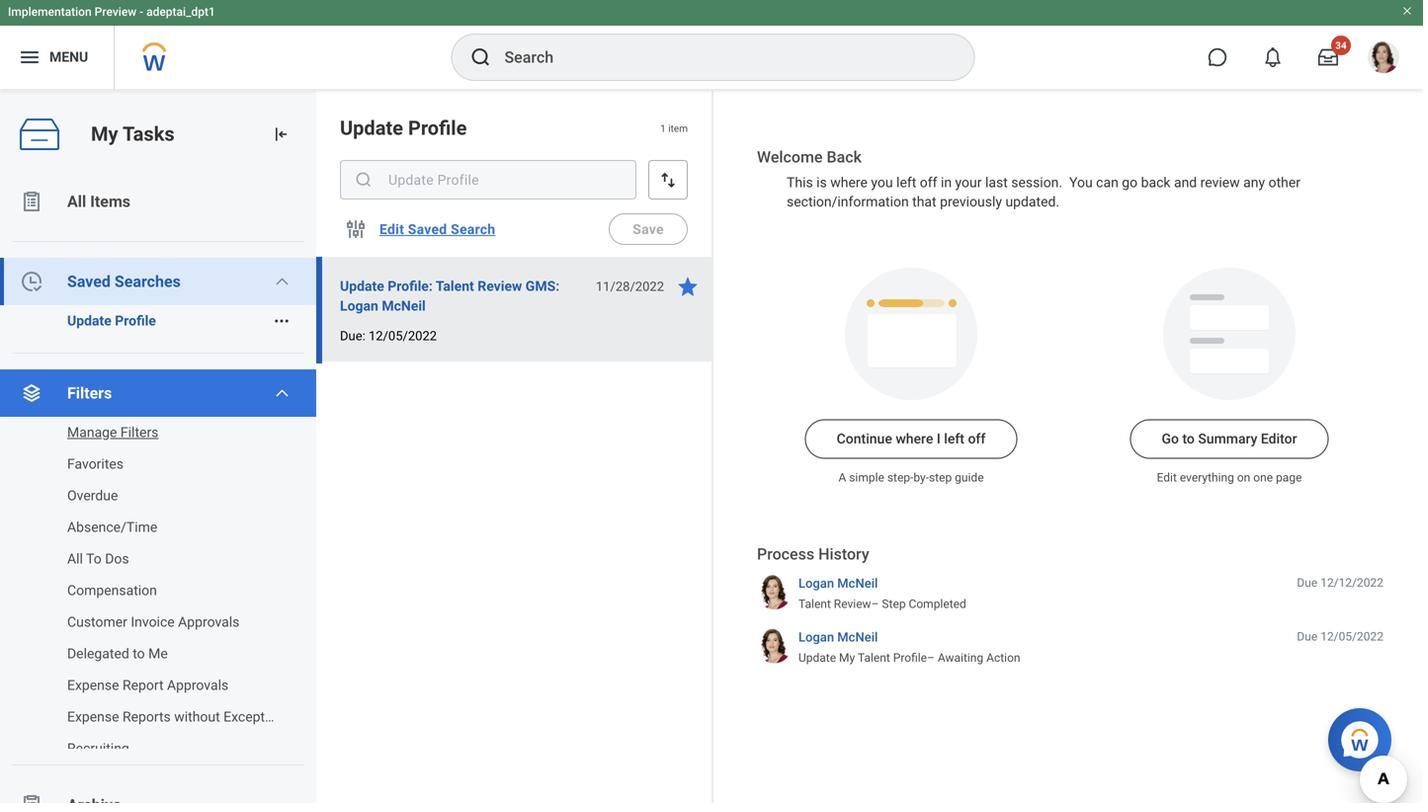 Task type: vqa. For each thing, say whether or not it's contained in the screenshot.
rightmost Workforce
no



Task type: describe. For each thing, give the bounding box(es) containing it.
logan for talent review – step completed
[[798, 576, 834, 591]]

menu button
[[0, 26, 114, 89]]

approvals for expense report approvals
[[167, 677, 229, 694]]

left inside button
[[944, 431, 964, 447]]

favorites
[[67, 456, 124, 472]]

exceptions
[[223, 709, 291, 725]]

11/28/2022
[[596, 279, 664, 294]]

edit for edit everything on one page
[[1157, 471, 1177, 485]]

logan mcneil for my
[[798, 630, 878, 645]]

search image inside menu banner
[[469, 45, 493, 69]]

logan inside update profile: talent review gms: logan mcneil
[[340, 298, 378, 314]]

filters button
[[0, 370, 316, 417]]

step-
[[887, 471, 913, 485]]

profile:
[[388, 278, 433, 294]]

saved inside edit saved search 'button'
[[408, 221, 447, 237]]

menu
[[49, 49, 88, 65]]

expense report approvals button
[[0, 666, 296, 706]]

this
[[787, 174, 813, 191]]

manage filters button
[[0, 413, 296, 453]]

close environment banner image
[[1401, 5, 1413, 17]]

update profile inside button
[[67, 313, 156, 329]]

everything
[[1180, 471, 1234, 485]]

you
[[871, 174, 893, 191]]

page
[[1276, 471, 1302, 485]]

due for due 12/12/2022
[[1297, 576, 1318, 590]]

off inside button
[[968, 431, 986, 447]]

left inside the welcome back this is where you left off in your last session.  you can go back and review any other section/information that previously updated.
[[896, 174, 916, 191]]

back
[[1141, 174, 1171, 191]]

all to dos button
[[0, 540, 296, 579]]

by-
[[913, 471, 929, 485]]

talent review – step completed
[[798, 597, 966, 611]]

chevron down image
[[274, 385, 290, 401]]

customer invoice approvals button
[[0, 603, 296, 642]]

12/12/2022
[[1320, 576, 1384, 590]]

compensation
[[67, 583, 157, 599]]

update profile: talent review gms: logan mcneil button
[[340, 275, 585, 318]]

manage
[[67, 424, 117, 441]]

go to summary editor button
[[1130, 419, 1329, 459]]

update inside list
[[67, 313, 111, 329]]

updated.
[[1005, 194, 1059, 210]]

where inside the welcome back this is where you left off in your last session.  you can go back and review any other section/information that previously updated.
[[830, 174, 868, 191]]

configure image
[[344, 217, 368, 241]]

profile inside button
[[115, 313, 156, 329]]

overdue button
[[0, 476, 296, 516]]

overdue
[[67, 488, 118, 504]]

manage filters
[[67, 424, 159, 441]]

1 vertical spatial talent
[[798, 597, 831, 611]]

i
[[937, 431, 941, 447]]

gms:
[[526, 278, 559, 294]]

on
[[1237, 471, 1250, 485]]

editor
[[1261, 431, 1297, 447]]

history
[[818, 545, 869, 564]]

34 button
[[1306, 36, 1351, 79]]

justify image
[[18, 45, 42, 69]]

me
[[148, 646, 168, 662]]

recruiting
[[67, 741, 129, 757]]

mcneil for talent
[[837, 576, 878, 591]]

welcome
[[757, 148, 823, 167]]

is
[[816, 174, 827, 191]]

items
[[90, 192, 130, 211]]

process history
[[757, 545, 869, 564]]

list containing manage filters
[[0, 413, 316, 769]]

edit saved search button
[[372, 210, 503, 249]]

profile inside 'item list' "element"
[[408, 117, 467, 140]]

profile inside process history region
[[893, 651, 927, 665]]

due 12/12/2022
[[1297, 576, 1384, 590]]

1 item
[[660, 122, 688, 134]]

logan mcneil for review
[[798, 576, 878, 591]]

0 vertical spatial my
[[91, 123, 118, 146]]

step
[[929, 471, 952, 485]]

update profile: talent review gms: logan mcneil
[[340, 278, 559, 314]]

process history region
[[757, 544, 1384, 673]]

review inside update profile: talent review gms: logan mcneil
[[478, 278, 522, 294]]

back
[[827, 148, 862, 167]]

report
[[123, 677, 164, 694]]

continue where i left off button
[[805, 419, 1017, 459]]

preview
[[95, 5, 137, 19]]

section/information
[[787, 194, 909, 210]]

simple
[[849, 471, 884, 485]]

edit saved search
[[379, 221, 495, 237]]

due: 12/05/2022
[[340, 329, 437, 343]]

awaiting
[[938, 651, 983, 665]]

go to summary editor
[[1162, 431, 1297, 447]]

saved searches button
[[0, 258, 316, 305]]

favorites button
[[0, 445, 296, 484]]

to for me
[[133, 646, 145, 662]]

to
[[86, 551, 102, 567]]

welcome back this is where you left off in your last session.  you can go back and review any other section/information that previously updated.
[[757, 148, 1304, 210]]

compensation button
[[0, 571, 296, 611]]

update profile inside 'item list' "element"
[[340, 117, 467, 140]]

update inside process history region
[[798, 651, 836, 665]]

your
[[955, 174, 982, 191]]

update profile button
[[0, 301, 265, 341]]

update inside update profile: talent review gms: logan mcneil
[[340, 278, 384, 294]]

12/05/2022 for due: 12/05/2022
[[369, 329, 437, 343]]

all items
[[67, 192, 130, 211]]

workday assistant region
[[1328, 701, 1399, 772]]

sort image
[[658, 170, 678, 190]]

edit everything on one page
[[1157, 471, 1302, 485]]

saved searches
[[67, 272, 181, 291]]

due 12/05/2022
[[1297, 630, 1384, 644]]



Task type: locate. For each thing, give the bounding box(es) containing it.
0 horizontal spatial where
[[830, 174, 868, 191]]

1 expense from the top
[[67, 677, 119, 694]]

12/05/2022 inside process history region
[[1320, 630, 1384, 644]]

0 vertical spatial left
[[896, 174, 916, 191]]

without
[[174, 709, 220, 725]]

0 vertical spatial filters
[[67, 384, 112, 403]]

talent right profile:
[[436, 278, 474, 294]]

all
[[67, 192, 86, 211], [67, 551, 83, 567]]

0 vertical spatial logan mcneil
[[798, 576, 878, 591]]

implementation
[[8, 5, 92, 19]]

1 vertical spatial off
[[968, 431, 986, 447]]

in
[[941, 174, 952, 191]]

0 vertical spatial profile
[[408, 117, 467, 140]]

–
[[871, 597, 879, 611], [927, 651, 935, 665]]

approvals for customer invoice approvals
[[178, 614, 240, 630]]

logan mcneil button for my
[[798, 629, 878, 646]]

talent inside update profile: talent review gms: logan mcneil
[[436, 278, 474, 294]]

last
[[985, 174, 1008, 191]]

2 horizontal spatial talent
[[858, 651, 890, 665]]

0 horizontal spatial profile
[[115, 313, 156, 329]]

1 vertical spatial expense
[[67, 709, 119, 725]]

review left step in the bottom of the page
[[834, 597, 871, 611]]

talent down process history
[[798, 597, 831, 611]]

0 horizontal spatial left
[[896, 174, 916, 191]]

mcneil inside update profile: talent review gms: logan mcneil
[[382, 298, 426, 314]]

1 horizontal spatial saved
[[408, 221, 447, 237]]

transformation import image
[[271, 125, 291, 144]]

1 logan mcneil button from the top
[[798, 575, 878, 592]]

1 vertical spatial my
[[839, 651, 855, 665]]

Search Workday  search field
[[504, 36, 933, 79]]

1 horizontal spatial search image
[[469, 45, 493, 69]]

mcneil down profile:
[[382, 298, 426, 314]]

0 vertical spatial talent
[[436, 278, 474, 294]]

to right the go at the right bottom of page
[[1182, 431, 1195, 447]]

delegated
[[67, 646, 129, 662]]

all items button
[[0, 178, 316, 225]]

absence/time
[[67, 519, 157, 536]]

my tasks element
[[0, 91, 316, 803]]

summary
[[1198, 431, 1257, 447]]

a
[[838, 471, 846, 485]]

12/05/2022 inside 'item list' "element"
[[369, 329, 437, 343]]

profile logan mcneil image
[[1368, 42, 1399, 77]]

update my talent profile – awaiting action
[[798, 651, 1020, 665]]

expense reports without exceptions button
[[0, 698, 296, 737]]

action
[[986, 651, 1020, 665]]

session.
[[1011, 174, 1062, 191]]

0 vertical spatial saved
[[408, 221, 447, 237]]

edit down the go at the right bottom of page
[[1157, 471, 1177, 485]]

0 horizontal spatial edit
[[379, 221, 404, 237]]

delegated to me
[[67, 646, 168, 662]]

my left tasks
[[91, 123, 118, 146]]

due left "12/12/2022"
[[1297, 576, 1318, 590]]

0 horizontal spatial update profile
[[67, 313, 156, 329]]

1 vertical spatial update profile
[[67, 313, 156, 329]]

edit inside 'button'
[[379, 221, 404, 237]]

customer invoice approvals
[[67, 614, 240, 630]]

logan mcneil button down talent review – step completed on the bottom right
[[798, 629, 878, 646]]

perspective image
[[20, 381, 43, 405]]

save button
[[609, 213, 688, 245]]

my tasks
[[91, 123, 175, 146]]

2 list from the top
[[0, 413, 316, 769]]

1
[[660, 122, 666, 134]]

0 vertical spatial logan
[[340, 298, 378, 314]]

0 horizontal spatial review
[[478, 278, 522, 294]]

filters
[[67, 384, 112, 403], [120, 424, 159, 441]]

0 vertical spatial to
[[1182, 431, 1195, 447]]

0 vertical spatial due
[[1297, 576, 1318, 590]]

where up section/information
[[830, 174, 868, 191]]

-
[[139, 5, 143, 19]]

continue
[[837, 431, 892, 447]]

expense report approvals
[[67, 677, 229, 694]]

1 vertical spatial to
[[133, 646, 145, 662]]

1 horizontal spatial 12/05/2022
[[1320, 630, 1384, 644]]

12/05/2022 for due 12/05/2022
[[1320, 630, 1384, 644]]

2 vertical spatial profile
[[893, 651, 927, 665]]

2 vertical spatial talent
[[858, 651, 890, 665]]

process
[[757, 545, 814, 564]]

dos
[[105, 551, 129, 567]]

1 due from the top
[[1297, 576, 1318, 590]]

12/05/2022
[[369, 329, 437, 343], [1320, 630, 1384, 644]]

off left in
[[920, 174, 937, 191]]

1 vertical spatial –
[[927, 651, 935, 665]]

inbox large image
[[1318, 47, 1338, 67]]

star image
[[676, 275, 700, 298]]

update right transformation import image
[[340, 117, 403, 140]]

guide
[[955, 471, 984, 485]]

saved left search
[[408, 221, 447, 237]]

left right i
[[944, 431, 964, 447]]

1 vertical spatial approvals
[[167, 677, 229, 694]]

filters up 'manage'
[[67, 384, 112, 403]]

saved
[[408, 221, 447, 237], [67, 272, 111, 291]]

all left the to on the bottom
[[67, 551, 83, 567]]

1 vertical spatial due
[[1297, 630, 1318, 644]]

invoice
[[131, 614, 175, 630]]

– left awaiting
[[927, 651, 935, 665]]

all for all items
[[67, 192, 86, 211]]

1 vertical spatial all
[[67, 551, 83, 567]]

2 horizontal spatial profile
[[893, 651, 927, 665]]

all inside button
[[67, 192, 86, 211]]

None text field
[[340, 160, 636, 200]]

approvals right the invoice
[[178, 614, 240, 630]]

all for all to dos
[[67, 551, 83, 567]]

0 horizontal spatial my
[[91, 123, 118, 146]]

left right you
[[896, 174, 916, 191]]

talent for my
[[858, 651, 890, 665]]

off inside the welcome back this is where you left off in your last session.  you can go back and review any other section/information that previously updated.
[[920, 174, 937, 191]]

0 vertical spatial 12/05/2022
[[369, 329, 437, 343]]

a simple step-by-step guide
[[838, 471, 984, 485]]

filters inside button
[[120, 424, 159, 441]]

12/05/2022 right due:
[[369, 329, 437, 343]]

my
[[91, 123, 118, 146], [839, 651, 855, 665]]

mcneil down talent review – step completed on the bottom right
[[837, 630, 878, 645]]

1 logan mcneil from the top
[[798, 576, 878, 591]]

0 vertical spatial mcneil
[[382, 298, 426, 314]]

edit right configure icon
[[379, 221, 404, 237]]

1 vertical spatial logan mcneil button
[[798, 629, 878, 646]]

edit
[[379, 221, 404, 237], [1157, 471, 1177, 485]]

absence/time button
[[0, 508, 296, 547]]

due:
[[340, 329, 365, 343]]

0 vertical spatial edit
[[379, 221, 404, 237]]

12/05/2022 down "12/12/2022"
[[1320, 630, 1384, 644]]

where left i
[[896, 431, 933, 447]]

1 list from the top
[[0, 178, 316, 803]]

logan mcneil button for review
[[798, 575, 878, 592]]

mcneil down "history"
[[837, 576, 878, 591]]

review inside process history region
[[834, 597, 871, 611]]

0 horizontal spatial to
[[133, 646, 145, 662]]

item list element
[[316, 91, 714, 803]]

2 logan mcneil from the top
[[798, 630, 878, 645]]

1 horizontal spatial my
[[839, 651, 855, 665]]

my down talent review – step completed on the bottom right
[[839, 651, 855, 665]]

list
[[0, 178, 316, 803], [0, 413, 316, 769]]

logan for update my talent profile – awaiting action
[[798, 630, 834, 645]]

expense
[[67, 677, 119, 694], [67, 709, 119, 725]]

1 vertical spatial saved
[[67, 272, 111, 291]]

all left items
[[67, 192, 86, 211]]

2 logan mcneil button from the top
[[798, 629, 878, 646]]

0 vertical spatial review
[[478, 278, 522, 294]]

expense for expense reports without exceptions
[[67, 709, 119, 725]]

1 horizontal spatial update profile
[[340, 117, 467, 140]]

expense reports without exceptions
[[67, 709, 291, 725]]

1 vertical spatial logan mcneil
[[798, 630, 878, 645]]

1 vertical spatial edit
[[1157, 471, 1177, 485]]

1 vertical spatial search image
[[354, 170, 374, 190]]

to left me at the left bottom of the page
[[133, 646, 145, 662]]

34
[[1335, 40, 1347, 51]]

completed
[[909, 597, 966, 611]]

– left step in the bottom of the page
[[871, 597, 879, 611]]

0 vertical spatial update profile
[[340, 117, 467, 140]]

edit for edit saved search
[[379, 221, 404, 237]]

save
[[633, 221, 664, 237]]

implementation preview -   adeptai_dpt1
[[8, 5, 215, 19]]

clipboard image
[[20, 190, 43, 213]]

tasks
[[122, 123, 175, 146]]

approvals up the without
[[167, 677, 229, 694]]

expense down delegated
[[67, 677, 119, 694]]

0 horizontal spatial search image
[[354, 170, 374, 190]]

0 horizontal spatial off
[[920, 174, 937, 191]]

logan mcneil down talent review – step completed on the bottom right
[[798, 630, 878, 645]]

due down due 12/12/2022
[[1297, 630, 1318, 644]]

update profile
[[340, 117, 467, 140], [67, 313, 156, 329]]

1 horizontal spatial profile
[[408, 117, 467, 140]]

logan
[[340, 298, 378, 314], [798, 576, 834, 591], [798, 630, 834, 645]]

logan up due:
[[340, 298, 378, 314]]

0 vertical spatial approvals
[[178, 614, 240, 630]]

go
[[1162, 431, 1179, 447]]

mcneil for update
[[837, 630, 878, 645]]

2 vertical spatial mcneil
[[837, 630, 878, 645]]

item
[[668, 122, 688, 134]]

0 vertical spatial search image
[[469, 45, 493, 69]]

all to dos
[[67, 551, 129, 567]]

notifications large image
[[1263, 47, 1283, 67]]

0 vertical spatial off
[[920, 174, 937, 191]]

1 vertical spatial where
[[896, 431, 933, 447]]

1 vertical spatial profile
[[115, 313, 156, 329]]

0 horizontal spatial talent
[[436, 278, 474, 294]]

1 horizontal spatial review
[[834, 597, 871, 611]]

1 horizontal spatial talent
[[798, 597, 831, 611]]

1 horizontal spatial –
[[927, 651, 935, 665]]

adeptai_dpt1
[[146, 5, 215, 19]]

search image
[[469, 45, 493, 69], [354, 170, 374, 190]]

1 horizontal spatial filters
[[120, 424, 159, 441]]

1 horizontal spatial to
[[1182, 431, 1195, 447]]

saved inside saved searches "dropdown button"
[[67, 272, 111, 291]]

logan mcneil button down "history"
[[798, 575, 878, 592]]

1 all from the top
[[67, 192, 86, 211]]

customer
[[67, 614, 127, 630]]

0 horizontal spatial filters
[[67, 384, 112, 403]]

1 horizontal spatial off
[[968, 431, 986, 447]]

logan mcneil down "history"
[[798, 576, 878, 591]]

review
[[478, 278, 522, 294], [834, 597, 871, 611]]

update left profile:
[[340, 278, 384, 294]]

search image inside 'item list' "element"
[[354, 170, 374, 190]]

due for due 12/05/2022
[[1297, 630, 1318, 644]]

0 vertical spatial all
[[67, 192, 86, 211]]

and review
[[1174, 174, 1240, 191]]

0 vertical spatial logan mcneil button
[[798, 575, 878, 592]]

delegated to me button
[[0, 634, 296, 674]]

2 all from the top
[[67, 551, 83, 567]]

0 vertical spatial –
[[871, 597, 879, 611]]

talent down talent review – step completed on the bottom right
[[858, 651, 890, 665]]

1 vertical spatial 12/05/2022
[[1320, 630, 1384, 644]]

filters inside 'dropdown button'
[[67, 384, 112, 403]]

search
[[451, 221, 495, 237]]

related actions image
[[273, 312, 291, 330]]

1 vertical spatial filters
[[120, 424, 159, 441]]

to inside my tasks element
[[133, 646, 145, 662]]

0 horizontal spatial saved
[[67, 272, 111, 291]]

1 vertical spatial logan
[[798, 576, 834, 591]]

1 horizontal spatial edit
[[1157, 471, 1177, 485]]

1 horizontal spatial where
[[896, 431, 933, 447]]

my inside process history region
[[839, 651, 855, 665]]

review left gms:
[[478, 278, 522, 294]]

other
[[1268, 174, 1301, 191]]

talent for profile:
[[436, 278, 474, 294]]

to for summary
[[1182, 431, 1195, 447]]

menu banner
[[0, 0, 1423, 89]]

2 vertical spatial logan
[[798, 630, 834, 645]]

searches
[[115, 272, 181, 291]]

left
[[896, 174, 916, 191], [944, 431, 964, 447]]

where inside button
[[896, 431, 933, 447]]

2 due from the top
[[1297, 630, 1318, 644]]

logan down talent review – step completed on the bottom right
[[798, 630, 834, 645]]

0 horizontal spatial –
[[871, 597, 879, 611]]

any
[[1243, 174, 1265, 191]]

profile
[[408, 117, 467, 140], [115, 313, 156, 329], [893, 651, 927, 665]]

0 vertical spatial expense
[[67, 677, 119, 694]]

list containing all items
[[0, 178, 316, 803]]

that previously
[[912, 194, 1002, 210]]

expense for expense report approvals
[[67, 677, 119, 694]]

all inside 'button'
[[67, 551, 83, 567]]

logan down process history
[[798, 576, 834, 591]]

1 vertical spatial mcneil
[[837, 576, 878, 591]]

chevron down image
[[274, 274, 290, 290]]

talent
[[436, 278, 474, 294], [798, 597, 831, 611], [858, 651, 890, 665]]

1 vertical spatial review
[[834, 597, 871, 611]]

none text field inside 'item list' "element"
[[340, 160, 636, 200]]

off right i
[[968, 431, 986, 447]]

1 vertical spatial left
[[944, 431, 964, 447]]

mcneil
[[382, 298, 426, 314], [837, 576, 878, 591], [837, 630, 878, 645]]

2 expense from the top
[[67, 709, 119, 725]]

clock check image
[[20, 270, 43, 294]]

0 horizontal spatial 12/05/2022
[[369, 329, 437, 343]]

update down saved searches
[[67, 313, 111, 329]]

saved right clock check icon
[[67, 272, 111, 291]]

update down talent review – step completed on the bottom right
[[798, 651, 836, 665]]

clipboard image
[[20, 794, 43, 803]]

expense up recruiting
[[67, 709, 119, 725]]

1 horizontal spatial left
[[944, 431, 964, 447]]

0 vertical spatial where
[[830, 174, 868, 191]]

filters up favorites button
[[120, 424, 159, 441]]



